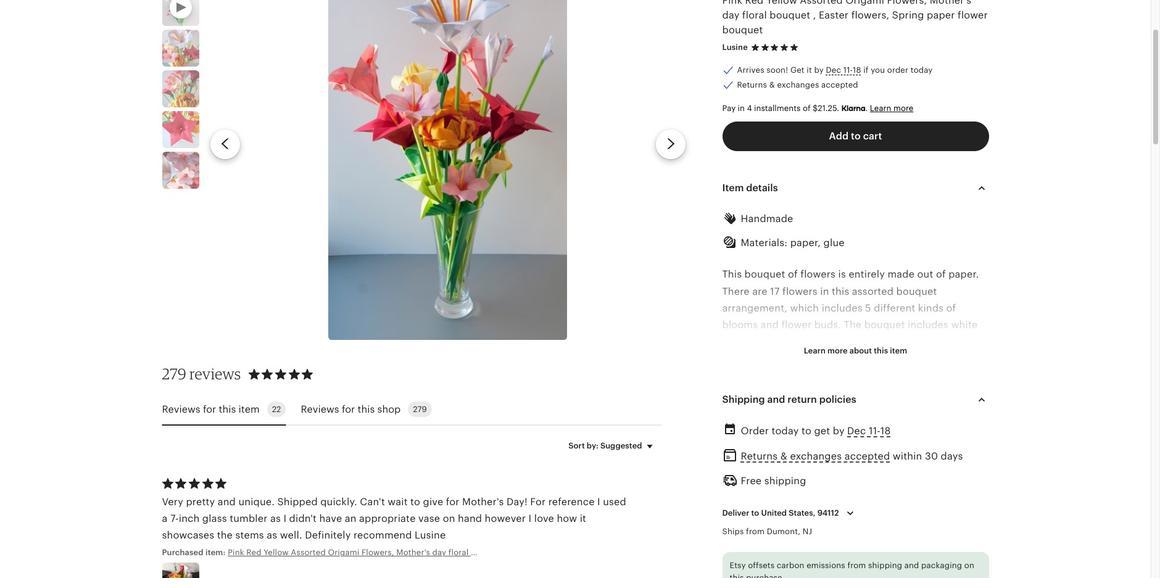 Task type: vqa. For each thing, say whether or not it's contained in the screenshot.
By Nov 17
no



Task type: locate. For each thing, give the bounding box(es) containing it.
it inside very pretty and unique. shipped quickly. can't wait to give for mother's day! for reference i used a 7-inch glass tumbler as i didn't have an appropriate vase on hand however i love how it showcases the stems as well. definitely recommend lusine
[[580, 514, 586, 524]]

1 vertical spatial today
[[772, 426, 799, 436]]

1 vertical spatial returns
[[741, 451, 778, 462]]

pink up lusine link
[[722, 0, 743, 6]]

mother's
[[930, 0, 972, 6], [462, 497, 504, 507], [396, 548, 430, 558]]

0 horizontal spatial mother's
[[396, 548, 430, 558]]

learn more about this item button
[[795, 340, 917, 363]]

0 horizontal spatial today
[[772, 426, 799, 436]]

materials: paper, glue
[[741, 238, 845, 248]]

yellow down lilies,
[[722, 353, 753, 364]]

floral inside pink red yellow assorted origami flowers, mother's day floral bouquet , easter flowers, spring paper flower bouquet
[[742, 10, 767, 21]]

add to cart
[[829, 131, 882, 141]]

0 vertical spatial 279
[[162, 365, 186, 384]]

offsets
[[748, 561, 775, 571]]

1 horizontal spatial it
[[807, 66, 812, 75]]

& down soon! get
[[769, 80, 775, 90]]

includes up the at the bottom
[[822, 303, 863, 313]]

item left 22
[[239, 404, 260, 415]]

item right star at the bottom right of the page
[[890, 347, 907, 356]]

1 vertical spatial easter
[[511, 548, 535, 558]]

mother's inside pink red yellow assorted origami flowers, mother's day floral bouquet , easter flowers, spring paper flower bouquet
[[930, 0, 972, 6]]

—please inside —please note that the glass vase is not included in the price.
[[722, 454, 762, 464]]

0 vertical spatial flowers,
[[887, 0, 927, 6]]

learn down "buds."
[[804, 347, 826, 356]]

reviews right 22
[[301, 404, 339, 415]]

0 horizontal spatial shipping
[[765, 476, 806, 486]]

11- left if
[[844, 66, 853, 75]]

free shipping
[[741, 476, 806, 486]]

from
[[746, 527, 765, 536], [848, 561, 866, 571]]

spring up "order"
[[892, 10, 924, 21]]

easter inside pink red yellow assorted origami flowers, mother's day floral bouquet , easter flowers, spring paper flower bouquet
[[819, 10, 849, 21]]

on inside etsy offsets carbon emissions from shipping and packaging on this purchase.
[[965, 561, 975, 571]]

0 vertical spatial in
[[738, 103, 745, 113]]

purchased
[[162, 548, 203, 558]]

0 horizontal spatial on
[[443, 514, 455, 524]]

under
[[890, 387, 918, 397]]

to inside very pretty and unique. shipped quickly. can't wait to give for mother's day! for reference i used a 7-inch glass tumbler as i didn't have an appropriate vase on hand however i love how it showcases the stems as well. definitely recommend lusine
[[410, 497, 420, 507]]

the right that
[[811, 454, 827, 464]]

packaging
[[922, 561, 962, 571]]

2 reviews from the left
[[301, 404, 339, 415]]

floral up lusine link
[[742, 10, 767, 21]]

dec up returns & exchanges accepted within 30 days
[[847, 426, 866, 436]]

18 right stems.
[[881, 426, 891, 436]]

0 vertical spatial flower
[[958, 10, 988, 21]]

today right "order"
[[911, 66, 933, 75]]

0 vertical spatial dec
[[826, 66, 841, 75]]

0 horizontal spatial flower
[[624, 548, 648, 558]]

not left the 30
[[892, 454, 908, 464]]

mother's inside very pretty and unique. shipped quickly. can't wait to give for mother's day! for reference i used a 7-inch glass tumbler as i didn't have an appropriate vase on hand however i love how it showcases the stems as well. definitely recommend lusine
[[462, 497, 504, 507]]

spring down how
[[570, 548, 596, 558]]

0 vertical spatial spring
[[892, 10, 924, 21]]

to right wait
[[410, 497, 420, 507]]

in up "buds."
[[820, 286, 829, 297]]

and left packaging
[[905, 561, 919, 571]]

returns down order at the right bottom of the page
[[741, 451, 778, 462]]

in left 4
[[738, 103, 745, 113]]

free
[[741, 476, 762, 486]]

0 horizontal spatial it
[[580, 514, 586, 524]]

the
[[828, 387, 844, 397], [817, 420, 833, 431], [811, 454, 827, 464], [967, 454, 983, 464], [217, 530, 233, 541]]

easter down however
[[511, 548, 535, 558]]

0 horizontal spatial from
[[746, 527, 765, 536]]

0 vertical spatial learn
[[870, 103, 892, 113]]

red down "stems"
[[246, 548, 261, 558]]

0 horizontal spatial more
[[828, 347, 848, 356]]

stems
[[235, 530, 264, 541]]

red
[[745, 0, 764, 6], [246, 548, 261, 558]]

buds.
[[815, 320, 841, 330]]

vase
[[857, 454, 879, 464], [418, 514, 440, 524]]

1 —please from the top
[[722, 387, 762, 397]]

3 —please from the top
[[722, 454, 762, 464]]

day
[[722, 10, 740, 21], [432, 548, 446, 558]]

more
[[894, 103, 914, 113], [828, 347, 848, 356]]

dec left if
[[826, 66, 841, 75]]

for
[[203, 404, 216, 415], [342, 404, 355, 415], [446, 497, 460, 507]]

flowers, up lilies.
[[892, 337, 930, 347]]

1 horizontal spatial 279
[[413, 405, 427, 414]]

flowers down paper, on the top of page
[[801, 269, 836, 280]]

of left $21.25.
[[803, 103, 811, 113]]

learn inside learn more about this item dropdown button
[[804, 347, 826, 356]]

—please up price.
[[722, 454, 762, 464]]

this down reviews
[[219, 404, 236, 415]]

0 horizontal spatial 11-
[[844, 66, 853, 75]]

yellow down red on the right of page
[[833, 353, 863, 364]]

0 vertical spatial vase
[[857, 454, 879, 464]]

exchanges down order today to get by dec 11-18
[[790, 451, 842, 462]]

1 vertical spatial glass
[[202, 514, 227, 524]]

exchanges down soon! get
[[777, 80, 819, 90]]

reviews
[[189, 365, 241, 384]]

reviews for reviews for this item
[[162, 404, 200, 415]]

& left that
[[781, 451, 788, 462]]

0 vertical spatial red
[[745, 0, 764, 6]]

is inside this  bouquet of flowers is entirely made out of paper. there are 17  flowers in this assorted bouquet arrangement, which includes 5 different kinds of blooms and flower buds. the bouquet includes white lilies, pink balloon flowers, red star flowers, deep yellow roses, and light yellow field lilies.
[[838, 269, 846, 280]]

this inside etsy offsets carbon emissions from shipping and packaging on this purchase.
[[730, 573, 744, 578]]

shipping
[[765, 476, 806, 486], [868, 561, 902, 571]]

1 vertical spatial dec
[[847, 426, 866, 436]]

shipping left packaging
[[868, 561, 902, 571]]

1 vertical spatial on
[[965, 561, 975, 571]]

1 reviews from the left
[[162, 404, 200, 415]]

0 horizontal spatial paper
[[599, 548, 621, 558]]

flowers, down love
[[537, 548, 568, 558]]

pink right item: at left
[[228, 548, 244, 558]]

add
[[829, 131, 849, 141]]

2 do from the top
[[765, 420, 778, 431]]

arrives soon! get it by dec 11-18 if you order today
[[737, 66, 933, 75]]

flowers,
[[887, 0, 927, 6], [362, 548, 394, 558]]

from right emissions
[[848, 561, 866, 571]]

accepted down arrives soon! get it by dec 11-18 if you order today
[[822, 80, 858, 90]]

do down shipping and return policies
[[765, 420, 778, 431]]

materials:
[[741, 238, 788, 248]]

shop
[[377, 404, 401, 415]]

0 vertical spatial by
[[814, 66, 824, 75]]

have
[[319, 514, 342, 524]]

0 vertical spatial today
[[911, 66, 933, 75]]

policies
[[819, 394, 856, 405]]

this inside this  bouquet of flowers is entirely made out of paper. there are 17  flowers in this assorted bouquet arrangement, which includes 5 different kinds of blooms and flower buds. the bouquet includes white lilies, pink balloon flowers, red star flowers, deep yellow roses, and light yellow field lilies.
[[832, 286, 850, 297]]

0 vertical spatial mother's
[[930, 0, 972, 6]]

1 vertical spatial day
[[432, 548, 446, 558]]

1 horizontal spatial origami
[[846, 0, 885, 6]]

1 horizontal spatial mother's
[[462, 497, 504, 507]]

flower
[[958, 10, 988, 21], [782, 320, 812, 330], [624, 548, 648, 558]]

didn't
[[289, 514, 317, 524]]

not left cut
[[780, 420, 796, 431]]

from right ships on the bottom
[[746, 527, 765, 536]]

2 vertical spatial —please
[[722, 454, 762, 464]]

on inside very pretty and unique. shipped quickly. can't wait to give for mother's day! for reference i used a 7-inch glass tumbler as i didn't have an appropriate vase on hand however i love how it showcases the stems as well. definitely recommend lusine
[[443, 514, 455, 524]]

17
[[770, 286, 780, 297]]

i
[[597, 497, 600, 507], [284, 514, 286, 524], [529, 514, 532, 524]]

assorted
[[852, 286, 894, 297]]

1 vertical spatial —please
[[722, 420, 762, 431]]

1 horizontal spatial dec
[[847, 426, 866, 436]]

—please do not cut the stems.
[[722, 420, 867, 431]]

the
[[844, 320, 862, 330]]

cut
[[799, 420, 815, 431]]

and right pretty
[[218, 497, 236, 507]]

1 horizontal spatial reviews
[[301, 404, 339, 415]]

30
[[925, 451, 938, 462]]

it up the returns & exchanges accepted
[[807, 66, 812, 75]]

flowers, inside pink red yellow assorted origami flowers, mother's day floral bouquet , easter flowers, spring paper flower bouquet
[[852, 10, 890, 21]]

1 vertical spatial from
[[848, 561, 866, 571]]

day down give
[[432, 548, 446, 558]]

today left cut
[[772, 426, 799, 436]]

returns
[[737, 80, 767, 90], [741, 451, 778, 462]]

0 vertical spatial floral
[[742, 10, 767, 21]]

, up arrives soon! get it by dec 11-18 if you order today
[[813, 10, 816, 21]]

day!
[[507, 497, 528, 507]]

1 vertical spatial flowers
[[783, 286, 818, 297]]

returns for returns & exchanges accepted within 30 days
[[741, 451, 778, 462]]

1 vertical spatial &
[[781, 451, 788, 462]]

lilies,
[[722, 337, 747, 347]]

& for returns & exchanges accepted within 30 days
[[781, 451, 788, 462]]

0 horizontal spatial yellow
[[722, 353, 753, 364]]

—please for —please do not cut the stems.
[[722, 420, 762, 431]]

279 left reviews
[[162, 365, 186, 384]]

1 horizontal spatial item
[[890, 347, 907, 356]]

2 horizontal spatial i
[[597, 497, 600, 507]]

accepted down dec 11-18 button
[[845, 451, 890, 462]]

0 horizontal spatial reviews
[[162, 404, 200, 415]]

1 horizontal spatial on
[[965, 561, 975, 571]]

is left "entirely"
[[838, 269, 846, 280]]

yellow inside pink red yellow assorted origami flowers, mother's day floral bouquet , easter flowers, spring paper flower bouquet
[[766, 0, 797, 6]]

exchanges for returns & exchanges accepted within 30 days
[[790, 451, 842, 462]]

0 vertical spatial day
[[722, 10, 740, 21]]

1 vertical spatial origami
[[328, 548, 359, 558]]

not left place
[[780, 387, 796, 397]]

0 horizontal spatial lusine
[[415, 530, 446, 541]]

for inside very pretty and unique. shipped quickly. can't wait to give for mother's day! for reference i used a 7-inch glass tumbler as i didn't have an appropriate vase on hand however i love how it showcases the stems as well. definitely recommend lusine
[[446, 497, 460, 507]]

0 vertical spatial it
[[807, 66, 812, 75]]

sort by: suggested
[[569, 441, 642, 451]]

1 vertical spatial it
[[580, 514, 586, 524]]

i up well.
[[284, 514, 286, 524]]

and down balloon
[[787, 353, 805, 364]]

today
[[911, 66, 933, 75], [772, 426, 799, 436]]

1 vertical spatial 11-
[[869, 426, 881, 436]]

flower inside this  bouquet of flowers is entirely made out of paper. there are 17  flowers in this assorted bouquet arrangement, which includes 5 different kinds of blooms and flower buds. the bouquet includes white lilies, pink balloon flowers, red star flowers, deep yellow roses, and light yellow field lilies.
[[782, 320, 812, 330]]

0 horizontal spatial floral
[[449, 548, 469, 558]]

for for shop
[[342, 404, 355, 415]]

flowers,
[[852, 10, 890, 21], [812, 337, 850, 347], [892, 337, 930, 347], [537, 548, 568, 558]]

you
[[871, 66, 885, 75]]

flowers up which
[[783, 286, 818, 297]]

different
[[874, 303, 916, 313]]

vase down dec 11-18 button
[[857, 454, 879, 464]]

the right days
[[967, 454, 983, 464]]

red up lusine link
[[745, 0, 764, 6]]

0 vertical spatial is
[[838, 269, 846, 280]]

2 vertical spatial not
[[892, 454, 908, 464]]

order
[[887, 66, 909, 75]]

pink red yellow assorted origami flowers mother's day image 4 image
[[162, 111, 199, 148]]

flowers, up if
[[852, 10, 890, 21]]

1 vertical spatial exchanges
[[790, 451, 842, 462]]

—please for —please do not place the bouquet under sunlight.
[[722, 387, 762, 397]]

is left within
[[882, 454, 889, 464]]

1 vertical spatial shipping
[[868, 561, 902, 571]]

1 vertical spatial do
[[765, 420, 778, 431]]

learn right .
[[870, 103, 892, 113]]

1 horizontal spatial flowers,
[[887, 0, 927, 6]]

get
[[814, 426, 830, 436]]

1 horizontal spatial 18
[[881, 426, 891, 436]]

0 vertical spatial —please
[[722, 387, 762, 397]]

1 vertical spatial red
[[246, 548, 261, 558]]

1 vertical spatial vase
[[418, 514, 440, 524]]

0 vertical spatial accepted
[[822, 80, 858, 90]]

for down reviews
[[203, 404, 216, 415]]

includes down 'kinds'
[[908, 320, 949, 330]]

more left the about at the bottom
[[828, 347, 848, 356]]

1 horizontal spatial for
[[342, 404, 355, 415]]

1 horizontal spatial 11-
[[869, 426, 881, 436]]

1 vertical spatial 279
[[413, 405, 427, 414]]

to left united
[[751, 509, 759, 518]]

i left love
[[529, 514, 532, 524]]

0 horizontal spatial ,
[[506, 548, 509, 558]]

paper,
[[790, 238, 821, 248]]

this right the about at the bottom
[[874, 347, 888, 356]]

shipping down note
[[765, 476, 806, 486]]

vase inside —please note that the glass vase is not included in the price.
[[857, 454, 879, 464]]

soon! get
[[767, 66, 805, 75]]

0 vertical spatial assorted
[[800, 0, 843, 6]]

1 vertical spatial is
[[882, 454, 889, 464]]

279 for 279 reviews
[[162, 365, 186, 384]]

more right .
[[894, 103, 914, 113]]

1 vertical spatial ,
[[506, 548, 509, 558]]

for right give
[[446, 497, 460, 507]]

and up pink
[[761, 320, 779, 330]]

lilies.
[[890, 353, 915, 364]]

by up the returns & exchanges accepted
[[814, 66, 824, 75]]

1 horizontal spatial pink
[[722, 0, 743, 6]]

love
[[534, 514, 554, 524]]

days
[[941, 451, 963, 462]]

it
[[807, 66, 812, 75], [580, 514, 586, 524]]

is
[[838, 269, 846, 280], [882, 454, 889, 464]]

reviews down 279 reviews
[[162, 404, 200, 415]]

0 vertical spatial 11-
[[844, 66, 853, 75]]

1 horizontal spatial yellow
[[833, 353, 863, 364]]

0 vertical spatial &
[[769, 80, 775, 90]]

in inside —please note that the glass vase is not included in the price.
[[956, 454, 965, 464]]

accepted for returns & exchanges accepted within 30 days
[[845, 451, 890, 462]]

11- right stems.
[[869, 426, 881, 436]]

$21.25.
[[813, 103, 839, 113]]

not inside —please note that the glass vase is not included in the price.
[[892, 454, 908, 464]]

0 vertical spatial item
[[890, 347, 907, 356]]

are
[[752, 286, 768, 297]]

this
[[722, 269, 742, 280]]

—please for —please note that the glass vase is not included in the price.
[[722, 454, 762, 464]]

accepted for returns & exchanges accepted
[[822, 80, 858, 90]]

not for place
[[780, 387, 796, 397]]

0 vertical spatial yellow
[[766, 0, 797, 6]]

1 vertical spatial not
[[780, 420, 796, 431]]

1 horizontal spatial yellow
[[766, 0, 797, 6]]

for left shop
[[342, 404, 355, 415]]

and left return
[[768, 394, 785, 405]]

floral down hand
[[449, 548, 469, 558]]

yellow
[[722, 353, 753, 364], [833, 353, 863, 364]]

of
[[803, 103, 811, 113], [788, 269, 798, 280], [936, 269, 946, 280], [947, 303, 956, 313]]

this down etsy
[[730, 573, 744, 578]]

lusine inside very pretty and unique. shipped quickly. can't wait to give for mother's day! for reference i used a 7-inch glass tumbler as i didn't have an appropriate vase on hand however i love how it showcases the stems as well. definitely recommend lusine
[[415, 530, 446, 541]]

, down however
[[506, 548, 509, 558]]

paper inside pink red yellow assorted origami flowers, mother's day floral bouquet , easter flowers, spring paper flower bouquet
[[927, 10, 955, 21]]

this down "entirely"
[[832, 286, 850, 297]]

glass down pretty
[[202, 514, 227, 524]]

0 vertical spatial ,
[[813, 10, 816, 21]]

easter up arrives soon! get it by dec 11-18 if you order today
[[819, 10, 849, 21]]

i left "used"
[[597, 497, 600, 507]]

1 do from the top
[[765, 387, 778, 397]]

0 horizontal spatial spring
[[570, 548, 596, 558]]

0 horizontal spatial origami
[[328, 548, 359, 558]]

1 horizontal spatial lusine
[[722, 43, 748, 52]]

—please down the shipping
[[722, 420, 762, 431]]

—please up order at the right bottom of the page
[[722, 387, 762, 397]]

279 for 279
[[413, 405, 427, 414]]

the up item: at left
[[217, 530, 233, 541]]

tab list
[[162, 395, 662, 426]]

if
[[864, 66, 869, 75]]

1 vertical spatial by
[[833, 426, 845, 436]]

glass down get
[[830, 454, 854, 464]]

deep
[[933, 337, 958, 347]]

recommend
[[354, 530, 412, 541]]

1 vertical spatial in
[[820, 286, 829, 297]]

2 horizontal spatial mother's
[[930, 0, 972, 6]]

in right included
[[956, 454, 965, 464]]

279 right shop
[[413, 405, 427, 414]]

22
[[272, 405, 281, 414]]

0 horizontal spatial learn
[[804, 347, 826, 356]]

of right the out on the top right
[[936, 269, 946, 280]]

by
[[814, 66, 824, 75], [833, 426, 845, 436]]

—please note that the glass vase is not included in the price.
[[722, 454, 983, 481]]

it right how
[[580, 514, 586, 524]]

flowers, inside pink red yellow assorted origami flowers, mother's day floral bouquet , easter flowers, spring paper flower bouquet
[[887, 0, 927, 6]]

2 —please from the top
[[722, 420, 762, 431]]

kinds
[[918, 303, 944, 313]]

pink red yellow assorted origami flowers mother's day image 1 image
[[328, 0, 567, 340]]

shipping and return policies button
[[711, 385, 1000, 415]]

0 horizontal spatial day
[[432, 548, 446, 558]]

2 horizontal spatial in
[[956, 454, 965, 464]]

returns down 'arrives'
[[737, 80, 767, 90]]

do left return
[[765, 387, 778, 397]]

1 vertical spatial includes
[[908, 320, 949, 330]]

by right get
[[833, 426, 845, 436]]

on left hand
[[443, 514, 455, 524]]

accepted
[[822, 80, 858, 90], [845, 451, 890, 462]]

exchanges for returns & exchanges accepted
[[777, 80, 819, 90]]

flower inside pink red yellow assorted origami flowers, mother's day floral bouquet , easter flowers, spring paper flower bouquet
[[958, 10, 988, 21]]



Task type: describe. For each thing, give the bounding box(es) containing it.
order today to get by dec 11-18
[[741, 426, 891, 436]]

1 yellow from the left
[[722, 353, 753, 364]]

, inside pink red yellow assorted origami flowers, mother's day floral bouquet , easter flowers, spring paper flower bouquet
[[813, 10, 816, 21]]

2 yellow from the left
[[833, 353, 863, 364]]

and inside very pretty and unique. shipped quickly. can't wait to give for mother's day! for reference i used a 7-inch glass tumbler as i didn't have an appropriate vase on hand however i love how it showcases the stems as well. definitely recommend lusine
[[218, 497, 236, 507]]

0 vertical spatial 18
[[853, 66, 861, 75]]

pretty
[[186, 497, 215, 507]]

roses,
[[756, 353, 785, 364]]

1 vertical spatial spring
[[570, 548, 596, 558]]

included
[[911, 454, 953, 464]]

which
[[790, 303, 819, 313]]

spring inside pink red yellow assorted origami flowers, mother's day floral bouquet , easter flowers, spring paper flower bouquet
[[892, 10, 924, 21]]

day inside pink red yellow assorted origami flowers, mother's day floral bouquet , easter flowers, spring paper flower bouquet
[[722, 10, 740, 21]]

assorted inside pink red yellow assorted origami flowers, mother's day floral bouquet , easter flowers, spring paper flower bouquet
[[800, 0, 843, 6]]

0 horizontal spatial by
[[814, 66, 824, 75]]

an
[[345, 514, 357, 524]]

can't
[[360, 497, 385, 507]]

unique.
[[238, 497, 275, 507]]

returns & exchanges accepted
[[737, 80, 858, 90]]

entirely
[[849, 269, 885, 280]]

0 vertical spatial as
[[270, 514, 281, 524]]

item details
[[722, 183, 778, 193]]

glass inside —please note that the glass vase is not included in the price.
[[830, 454, 854, 464]]

ships
[[722, 527, 744, 536]]

tumbler
[[230, 514, 268, 524]]

return
[[788, 394, 817, 405]]

.
[[866, 103, 868, 113]]

returns & exchanges accepted within 30 days
[[741, 451, 963, 462]]

4
[[747, 103, 752, 113]]

item:
[[205, 548, 226, 558]]

glue
[[824, 238, 845, 248]]

1 horizontal spatial i
[[529, 514, 532, 524]]

in inside this  bouquet of flowers is entirely made out of paper. there are 17  flowers in this assorted bouquet arrangement, which includes 5 different kinds of blooms and flower buds. the bouquet includes white lilies, pink balloon flowers, red star flowers, deep yellow roses, and light yellow field lilies.
[[820, 286, 829, 297]]

this inside dropdown button
[[874, 347, 888, 356]]

item inside dropdown button
[[890, 347, 907, 356]]

that
[[790, 454, 809, 464]]

& for returns & exchanges accepted
[[769, 80, 775, 90]]

1 vertical spatial item
[[239, 404, 260, 415]]

of down materials: paper, glue
[[788, 269, 798, 280]]

0 horizontal spatial red
[[246, 548, 261, 558]]

dumont,
[[767, 527, 801, 536]]

is inside —please note that the glass vase is not included in the price.
[[882, 454, 889, 464]]

1 vertical spatial yellow
[[264, 548, 289, 558]]

learn more button
[[870, 103, 914, 113]]

0 vertical spatial more
[[894, 103, 914, 113]]

within
[[893, 451, 922, 462]]

0 horizontal spatial in
[[738, 103, 745, 113]]

there
[[722, 286, 750, 297]]

1 vertical spatial pink
[[228, 548, 244, 558]]

price.
[[722, 471, 750, 481]]

red inside pink red yellow assorted origami flowers, mother's day floral bouquet , easter flowers, spring paper flower bouquet
[[745, 0, 764, 6]]

glass inside very pretty and unique. shipped quickly. can't wait to give for mother's day! for reference i used a 7-inch glass tumbler as i didn't have an appropriate vase on hand however i love how it showcases the stems as well. definitely recommend lusine
[[202, 514, 227, 524]]

1 vertical spatial paper
[[599, 548, 621, 558]]

shipping
[[722, 394, 765, 405]]

this left shop
[[358, 404, 375, 415]]

purchase.
[[746, 573, 785, 578]]

the inside very pretty and unique. shipped quickly. can't wait to give for mother's day! for reference i used a 7-inch glass tumbler as i didn't have an appropriate vase on hand however i love how it showcases the stems as well. definitely recommend lusine
[[217, 530, 233, 541]]

view details of this review photo by monalisa image
[[162, 563, 199, 578]]

1 vertical spatial as
[[267, 530, 277, 541]]

0 vertical spatial from
[[746, 527, 765, 536]]

cart
[[863, 131, 882, 141]]

tab list containing reviews for this item
[[162, 395, 662, 426]]

0 vertical spatial flowers
[[801, 269, 836, 280]]

showcases
[[162, 530, 214, 541]]

flowers, down "buds."
[[812, 337, 850, 347]]

of right 'kinds'
[[947, 303, 956, 313]]

1 horizontal spatial today
[[911, 66, 933, 75]]

pink red yellow assorted origami flowers, mother's day floral bouquet , easter flowers, spring paper flower bouquet
[[722, 0, 988, 35]]

returns & exchanges accepted button
[[741, 447, 890, 465]]

pink red yellow assorted origami flowers, mother's day floral bouquet , easter flowers, spring paper flower bouquet link
[[228, 548, 683, 559]]

vase inside very pretty and unique. shipped quickly. can't wait to give for mother's day! for reference i used a 7-inch glass tumbler as i didn't have an appropriate vase on hand however i love how it showcases the stems as well. definitely recommend lusine
[[418, 514, 440, 524]]

star
[[871, 337, 890, 347]]

0 horizontal spatial dec
[[826, 66, 841, 75]]

how
[[557, 514, 577, 524]]

lusine link
[[722, 43, 748, 52]]

from inside etsy offsets carbon emissions from shipping and packaging on this purchase.
[[848, 561, 866, 571]]

klarna
[[842, 103, 866, 113]]

well.
[[280, 530, 302, 541]]

1 vertical spatial 18
[[881, 426, 891, 436]]

carbon
[[777, 561, 805, 571]]

origami inside pink red yellow assorted origami flowers, mother's day floral bouquet , easter flowers, spring paper flower bouquet
[[846, 0, 885, 6]]

to left get
[[802, 426, 812, 436]]

dec 11-18 button
[[847, 422, 891, 440]]

purchased item: pink red yellow assorted origami flowers, mother's day floral bouquet , easter flowers, spring paper flower bouquet
[[162, 548, 683, 558]]

shipping inside etsy offsets carbon emissions from shipping and packaging on this purchase.
[[868, 561, 902, 571]]

wait
[[388, 497, 408, 507]]

5
[[865, 303, 871, 313]]

details
[[746, 183, 778, 193]]

reviews for this shop
[[301, 404, 401, 415]]

pink red yellow assorted origami flowers mother's day image 2 image
[[162, 30, 199, 67]]

reviews for reviews for this shop
[[301, 404, 339, 415]]

1 horizontal spatial by
[[833, 426, 845, 436]]

0 horizontal spatial assorted
[[291, 548, 326, 558]]

to inside button
[[851, 131, 861, 141]]

the right cut
[[817, 420, 833, 431]]

0 horizontal spatial i
[[284, 514, 286, 524]]

white
[[951, 320, 978, 330]]

used
[[603, 497, 626, 507]]

0 horizontal spatial easter
[[511, 548, 535, 558]]

very pretty and unique. shipped quickly. can't wait to give for mother's day! for reference i used a 7-inch glass tumbler as i didn't have an appropriate vase on hand however i love how it showcases the stems as well. definitely recommend lusine
[[162, 497, 626, 541]]

pink inside pink red yellow assorted origami flowers, mother's day floral bouquet , easter flowers, spring paper flower bouquet
[[722, 0, 743, 6]]

for for item
[[203, 404, 216, 415]]

add to cart button
[[722, 122, 989, 151]]

2 vertical spatial flower
[[624, 548, 648, 558]]

nj
[[803, 527, 812, 536]]

however
[[485, 514, 526, 524]]

ships from dumont, nj
[[722, 527, 812, 536]]

give
[[423, 497, 443, 507]]

1 horizontal spatial learn
[[870, 103, 892, 113]]

0 vertical spatial shipping
[[765, 476, 806, 486]]

to inside "dropdown button"
[[751, 509, 759, 518]]

and inside etsy offsets carbon emissions from shipping and packaging on this purchase.
[[905, 561, 919, 571]]

very
[[162, 497, 183, 507]]

made
[[888, 269, 915, 280]]

place
[[799, 387, 825, 397]]

pink
[[750, 337, 771, 347]]

note
[[765, 454, 787, 464]]

light
[[808, 353, 830, 364]]

returns for returns & exchanges accepted
[[737, 80, 767, 90]]

0 vertical spatial lusine
[[722, 43, 748, 52]]

out
[[918, 269, 934, 280]]

not for cut
[[780, 420, 796, 431]]

pink red yellow assorted origami flowers mother's day image 5 image
[[162, 152, 199, 189]]

shipping and return policies
[[722, 394, 856, 405]]

etsy
[[730, 561, 746, 571]]

0 horizontal spatial flowers,
[[362, 548, 394, 558]]

etsy offsets carbon emissions from shipping and packaging on this purchase.
[[730, 561, 975, 578]]

definitely
[[305, 530, 351, 541]]

1 horizontal spatial includes
[[908, 320, 949, 330]]

the right place
[[828, 387, 844, 397]]

stems.
[[836, 420, 867, 431]]

0 horizontal spatial includes
[[822, 303, 863, 313]]

do for cut
[[765, 420, 778, 431]]

do for place
[[765, 387, 778, 397]]

field
[[866, 353, 887, 364]]

order
[[741, 426, 769, 436]]

a
[[162, 514, 168, 524]]

arrives
[[737, 66, 765, 75]]

handmade
[[741, 214, 793, 224]]

and inside dropdown button
[[768, 394, 785, 405]]

this  bouquet of flowers is entirely made out of paper. there are 17  flowers in this assorted bouquet arrangement, which includes 5 different kinds of blooms and flower buds. the bouquet includes white lilies, pink balloon flowers, red star flowers, deep yellow roses, and light yellow field lilies.
[[722, 269, 979, 364]]

1 vertical spatial floral
[[449, 548, 469, 558]]

deliver to united states, 94112 button
[[713, 501, 867, 527]]

deliver to united states, 94112
[[722, 509, 839, 518]]

pink red yellow assorted origami flowers mother's day image 3 image
[[162, 70, 199, 107]]

—please do not place the bouquet under sunlight.
[[722, 387, 963, 397]]

more inside dropdown button
[[828, 347, 848, 356]]



